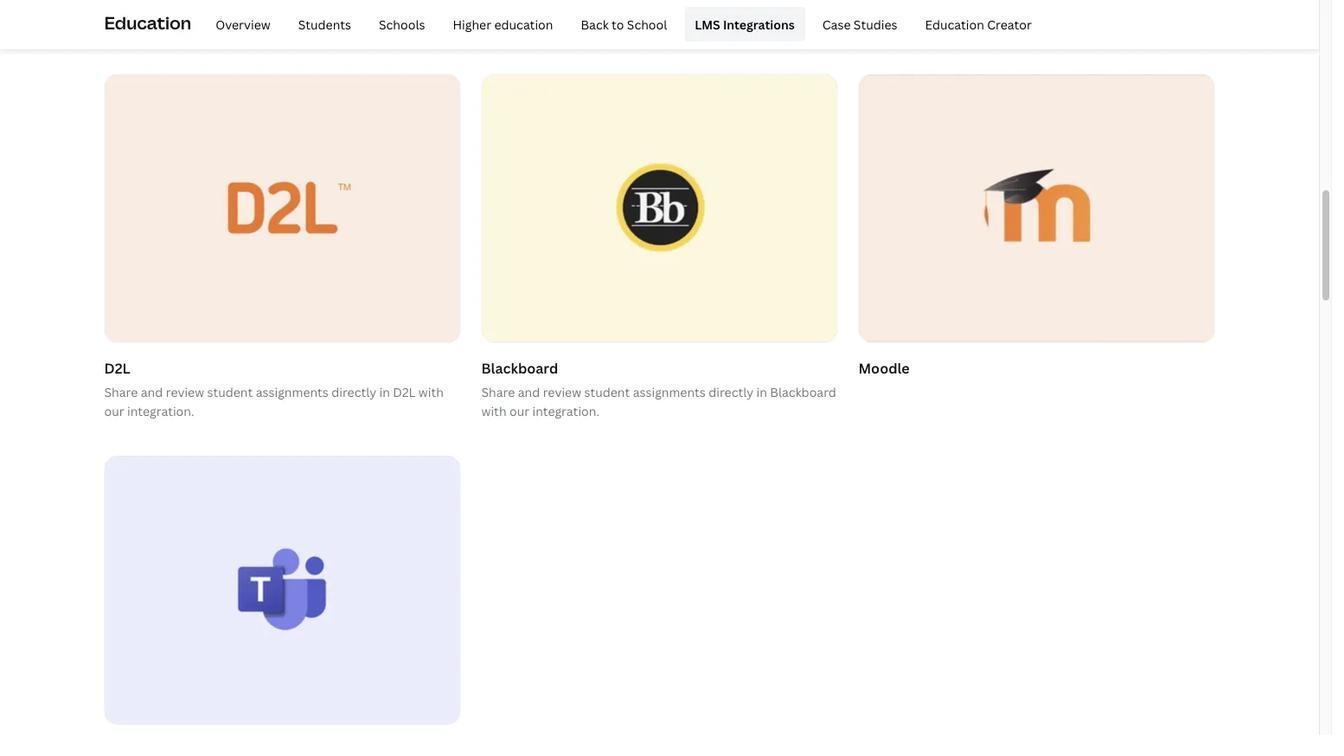 Task type: describe. For each thing, give the bounding box(es) containing it.
education
[[494, 16, 553, 32]]

in for share and review student assignments directly in d2l with our integration.
[[379, 384, 390, 400]]

education creator
[[925, 16, 1032, 32]]

share and review student assignments directly in blackboard with our integration.
[[481, 384, 836, 419]]

can
[[160, 2, 181, 18]]

higher education
[[453, 16, 553, 32]]

schools
[[379, 16, 425, 32]]

schoology
[[770, 2, 831, 18]]

lms integrations link
[[685, 7, 805, 42]]

invite
[[859, 2, 891, 18]]

in for share and review student assignments directly in schoology with our integration.
[[757, 2, 767, 18]]

integration. for d2l
[[127, 403, 194, 419]]

0 horizontal spatial d2l
[[104, 358, 130, 377]]

integrations
[[723, 16, 795, 32]]

access
[[129, 21, 170, 38]]

students can complete canva assignments through canvas, and access 100's of free templates. link
[[104, 0, 461, 53]]

and for share and review student assignments directly in blackboard with our integration.
[[518, 384, 540, 400]]

students for students can complete canva assignments through canvas, and access 100's of free templates.
[[104, 2, 157, 18]]

menu bar containing overview
[[198, 7, 1042, 42]]

student for blackboard
[[584, 384, 630, 400]]

back to school link
[[570, 7, 678, 42]]

directly,
[[1118, 2, 1166, 18]]

students link
[[288, 7, 362, 42]]

assignments for share and review student assignments directly in blackboard with our integration.
[[633, 384, 706, 400]]

assignments for share and review student assignments directly in d2l with our integration.
[[256, 384, 329, 400]]

schools link
[[369, 7, 435, 42]]

studies
[[854, 16, 898, 32]]

assignments for share and review student assignments directly in schoology with our integration.
[[633, 2, 706, 18]]

students for students
[[298, 16, 351, 32]]

invite students in one go, share assignments directly, and decorate your google classroom.
[[859, 2, 1191, 38]]

invite students in one go, share assignments directly, and decorate your google classroom. link
[[859, 0, 1215, 53]]

case studies
[[822, 16, 898, 32]]

assignments for students can complete canva assignments through canvas, and access 100's of free templates.
[[282, 2, 355, 18]]

lms
[[695, 16, 720, 32]]

share and review student assignments directly in schoology with our integration. link
[[481, 0, 838, 53]]

overview link
[[205, 7, 281, 42]]

moodle image
[[859, 75, 1214, 342]]

directly for d2l
[[331, 384, 376, 400]]

templates.
[[249, 21, 311, 38]]

to
[[612, 16, 624, 32]]

integration. for blackboard
[[532, 403, 600, 419]]

decorate
[[859, 21, 911, 38]]

creator
[[987, 16, 1032, 32]]

case
[[822, 16, 851, 32]]

student inside share and review student assignments directly in schoology with our integration.
[[584, 2, 630, 18]]



Task type: vqa. For each thing, say whether or not it's contained in the screenshot.
1 of 27 group
no



Task type: locate. For each thing, give the bounding box(es) containing it.
in inside share and review student assignments directly in d2l with our integration.
[[379, 384, 390, 400]]

directly for blackboard
[[709, 384, 754, 400]]

complete
[[184, 2, 240, 18]]

with inside share and review student assignments directly in blackboard with our integration.
[[481, 403, 507, 419]]

google
[[944, 21, 985, 38]]

share and review student assignments directly in schoology with our integration.
[[481, 2, 831, 38]]

1 vertical spatial d2l
[[393, 384, 416, 400]]

in for share and review student assignments directly in blackboard with our integration.
[[757, 384, 767, 400]]

share for d2l
[[104, 384, 138, 400]]

and inside share and review student assignments directly in blackboard with our integration.
[[518, 384, 540, 400]]

2 vertical spatial with
[[481, 403, 507, 419]]

go,
[[988, 2, 1005, 18]]

education
[[104, 10, 191, 34], [925, 16, 984, 32]]

moodle link
[[859, 74, 1215, 382]]

microsoft teams image
[[105, 457, 460, 724]]

classroom.
[[988, 21, 1053, 38]]

lms integrations
[[695, 16, 795, 32]]

students
[[104, 2, 157, 18], [298, 16, 351, 32]]

blackboard
[[481, 358, 558, 377], [770, 384, 836, 400]]

0 horizontal spatial blackboard
[[481, 358, 558, 377]]

higher
[[453, 16, 491, 32]]

and
[[518, 2, 540, 18], [1169, 2, 1191, 18], [104, 21, 126, 38], [141, 384, 163, 400], [518, 384, 540, 400]]

share inside share and review student assignments directly in d2l with our integration.
[[104, 384, 138, 400]]

1 vertical spatial blackboard
[[770, 384, 836, 400]]

0 vertical spatial with
[[481, 21, 507, 38]]

c2l image
[[105, 75, 460, 342]]

school
[[627, 16, 667, 32]]

our inside share and review student assignments directly in schoology with our integration.
[[509, 21, 529, 38]]

in inside share and review student assignments directly in schoology with our integration.
[[757, 2, 767, 18]]

with for d2l
[[419, 384, 444, 400]]

with for blackboard
[[481, 403, 507, 419]]

our for d2l
[[104, 403, 124, 419]]

100's
[[173, 21, 205, 38]]

0 vertical spatial d2l
[[104, 358, 130, 377]]

of
[[208, 21, 220, 38]]

and inside students can complete canva assignments through canvas, and access 100's of free templates.
[[104, 21, 126, 38]]

d2l
[[104, 358, 130, 377], [393, 384, 416, 400]]

1 horizontal spatial education
[[925, 16, 984, 32]]

student for d2l
[[207, 384, 253, 400]]

education creator link
[[915, 7, 1042, 42]]

1 vertical spatial with
[[419, 384, 444, 400]]

review for blackboard
[[543, 384, 581, 400]]

integration. inside share and review student assignments directly in schoology with our integration.
[[532, 21, 600, 38]]

free
[[223, 21, 247, 38]]

students can complete canva assignments through canvas, and access 100's of free templates.
[[104, 2, 452, 38]]

students
[[894, 2, 946, 18]]

d2l inside share and review student assignments directly in d2l with our integration.
[[393, 384, 416, 400]]

0 vertical spatial blackboard
[[481, 358, 558, 377]]

and inside invite students in one go, share assignments directly, and decorate your google classroom.
[[1169, 2, 1191, 18]]

student inside share and review student assignments directly in blackboard with our integration.
[[584, 384, 630, 400]]

student inside share and review student assignments directly in d2l with our integration.
[[207, 384, 253, 400]]

directly inside share and review student assignments directly in d2l with our integration.
[[331, 384, 376, 400]]

and for share and review student assignments directly in d2l with our integration.
[[141, 384, 163, 400]]

one
[[963, 2, 985, 18]]

directly inside share and review student assignments directly in blackboard with our integration.
[[709, 384, 754, 400]]

1 horizontal spatial blackboard
[[770, 384, 836, 400]]

students up access at left top
[[104, 2, 157, 18]]

back to school
[[581, 16, 667, 32]]

through
[[358, 2, 404, 18]]

share inside share and review student assignments directly in schoology with our integration.
[[481, 2, 515, 18]]

review for d2l
[[166, 384, 204, 400]]

and for share and review student assignments directly in schoology with our integration.
[[518, 2, 540, 18]]

share inside share and review student assignments directly in blackboard with our integration.
[[481, 384, 515, 400]]

directly inside share and review student assignments directly in schoology with our integration.
[[709, 2, 754, 18]]

0 horizontal spatial education
[[104, 10, 191, 34]]

directly
[[709, 2, 754, 18], [331, 384, 376, 400], [709, 384, 754, 400]]

higher education link
[[442, 7, 564, 42]]

integration. inside share and review student assignments directly in d2l with our integration.
[[127, 403, 194, 419]]

share and review student assignments directly in d2l with our integration.
[[104, 384, 444, 419]]

students inside students can complete canva assignments through canvas, and access 100's of free templates.
[[104, 2, 157, 18]]

moodle
[[859, 358, 910, 377]]

review
[[543, 2, 581, 18], [166, 384, 204, 400], [543, 384, 581, 400]]

share
[[481, 2, 515, 18], [104, 384, 138, 400], [481, 384, 515, 400]]

your
[[914, 21, 941, 38]]

share
[[1007, 2, 1040, 18]]

with
[[481, 21, 507, 38], [419, 384, 444, 400], [481, 403, 507, 419]]

integration. inside share and review student assignments directly in blackboard with our integration.
[[532, 403, 600, 419]]

in
[[757, 2, 767, 18], [949, 2, 960, 18], [379, 384, 390, 400], [757, 384, 767, 400]]

review inside share and review student assignments directly in blackboard with our integration.
[[543, 384, 581, 400]]

canva
[[243, 2, 279, 18]]

assignments inside share and review student assignments directly in d2l with our integration.
[[256, 384, 329, 400]]

education for education
[[104, 10, 191, 34]]

our
[[509, 21, 529, 38], [104, 403, 124, 419], [509, 403, 529, 419]]

and inside share and review student assignments directly in d2l with our integration.
[[141, 384, 163, 400]]

assignments inside share and review student assignments directly in blackboard with our integration.
[[633, 384, 706, 400]]

assignments inside invite students in one go, share assignments directly, and decorate your google classroom.
[[1043, 2, 1115, 18]]

in inside invite students in one go, share assignments directly, and decorate your google classroom.
[[949, 2, 960, 18]]

with inside share and review student assignments directly in d2l with our integration.
[[419, 384, 444, 400]]

review inside share and review student assignments directly in schoology with our integration.
[[543, 2, 581, 18]]

our inside share and review student assignments directly in blackboard with our integration.
[[509, 403, 529, 419]]

canvas,
[[407, 2, 452, 18]]

in inside share and review student assignments directly in blackboard with our integration.
[[757, 384, 767, 400]]

assignments
[[282, 2, 355, 18], [633, 2, 706, 18], [1043, 2, 1115, 18], [256, 384, 329, 400], [633, 384, 706, 400]]

assignments inside students can complete canva assignments through canvas, and access 100's of free templates.
[[282, 2, 355, 18]]

1 horizontal spatial students
[[298, 16, 351, 32]]

student
[[584, 2, 630, 18], [207, 384, 253, 400], [584, 384, 630, 400]]

0 horizontal spatial students
[[104, 2, 157, 18]]

education for education creator
[[925, 16, 984, 32]]

back
[[581, 16, 609, 32]]

assignments inside share and review student assignments directly in schoology with our integration.
[[633, 2, 706, 18]]

blackboard image
[[482, 75, 837, 342]]

overview
[[216, 16, 270, 32]]

menu bar
[[198, 7, 1042, 42]]

students left through
[[298, 16, 351, 32]]

integration.
[[532, 21, 600, 38], [127, 403, 194, 419], [532, 403, 600, 419]]

our for blackboard
[[509, 403, 529, 419]]

and inside share and review student assignments directly in schoology with our integration.
[[518, 2, 540, 18]]

case studies link
[[812, 7, 908, 42]]

our inside share and review student assignments directly in d2l with our integration.
[[104, 403, 124, 419]]

share for blackboard
[[481, 384, 515, 400]]

review inside share and review student assignments directly in d2l with our integration.
[[166, 384, 204, 400]]

1 horizontal spatial d2l
[[393, 384, 416, 400]]

blackboard inside share and review student assignments directly in blackboard with our integration.
[[770, 384, 836, 400]]

with inside share and review student assignments directly in schoology with our integration.
[[481, 21, 507, 38]]



